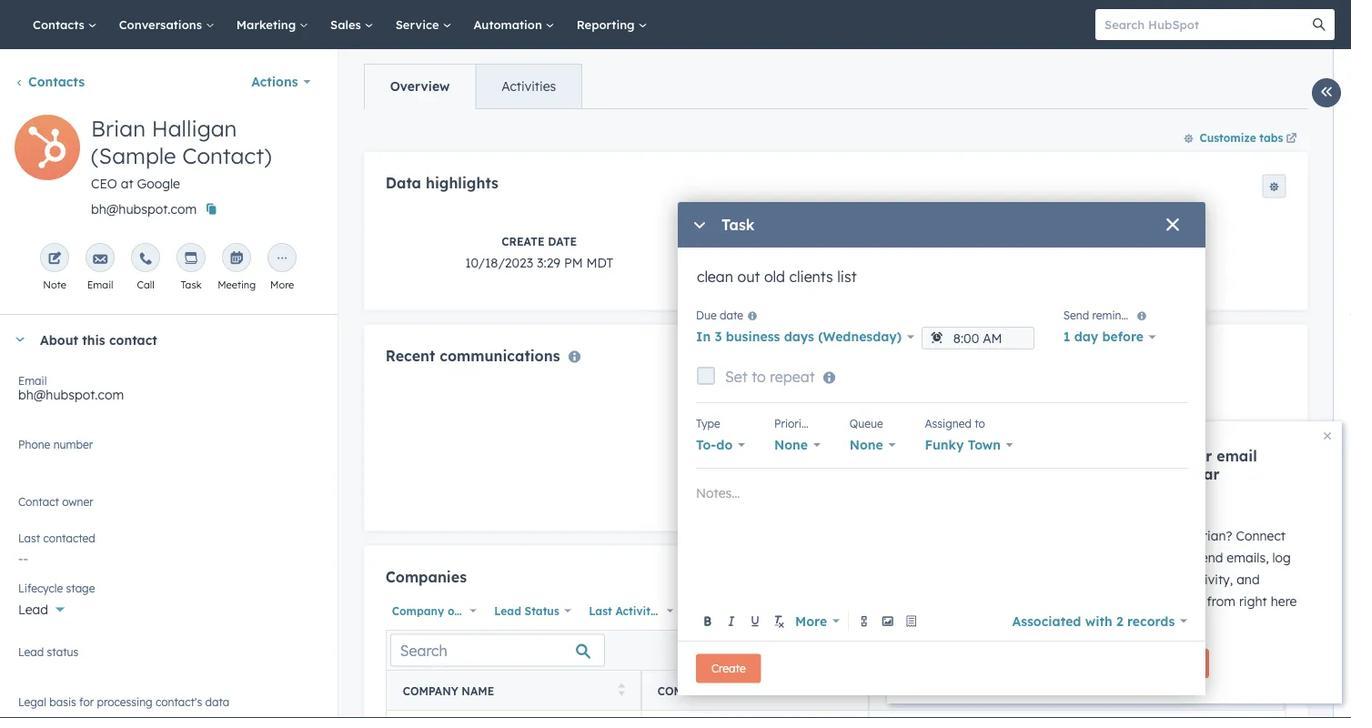 Task type: vqa. For each thing, say whether or not it's contained in the screenshot.
the left the &
no



Task type: describe. For each thing, give the bounding box(es) containing it.
press to sort. image
[[618, 683, 625, 696]]

2 vertical spatial email
[[1149, 572, 1182, 588]]

priority
[[775, 416, 812, 430]]

domain
[[716, 684, 764, 698]]

company name
[[403, 684, 494, 698]]

marketing link
[[226, 0, 320, 49]]

automation link
[[463, 0, 566, 49]]

due
[[696, 308, 717, 322]]

contact
[[109, 332, 157, 347]]

none for priority
[[775, 437, 808, 453]]

close dialog image
[[1166, 219, 1181, 233]]

contacts'
[[1091, 572, 1146, 588]]

and inside pro tip: connect your email account and calendar
[[1123, 465, 1151, 483]]

in
[[1060, 615, 1071, 631]]

1 day before
[[1064, 329, 1144, 345]]

name
[[768, 684, 800, 698]]

1
[[1064, 329, 1071, 345]]

lead status
[[18, 645, 79, 659]]

companies
[[385, 568, 466, 586]]

owner for contact owner no owner
[[62, 495, 93, 508]]

lead for lead status
[[494, 604, 521, 618]]

company domain name
[[657, 684, 800, 698]]

pro
[[1060, 447, 1085, 465]]

about this contact
[[40, 332, 157, 347]]

edit button
[[15, 115, 80, 187]]

right
[[1240, 593, 1268, 609]]

0 vertical spatial task
[[722, 216, 755, 234]]

create date button
[[685, 599, 773, 623]]

marketing
[[236, 17, 299, 32]]

lead for lead
[[18, 602, 48, 618]]

press to sort. element for company domain name
[[845, 683, 852, 699]]

lead status button
[[488, 599, 575, 623]]

1 vertical spatial last
[[18, 531, 40, 545]]

actions button
[[240, 64, 322, 100]]

lifecycle for lifecycle stage
[[18, 581, 63, 595]]

last inside popup button
[[589, 604, 612, 618]]

create button
[[696, 654, 762, 683]]

owner for company owner
[[447, 604, 481, 618]]

last activity date button
[[582, 599, 686, 623]]

2 vertical spatial your
[[1060, 572, 1087, 588]]

press to sort. element for company name
[[618, 683, 625, 699]]

brian halligan (sample contact) ceo at google
[[91, 115, 272, 192]]

Title text field
[[696, 266, 1188, 302]]

last contacted
[[18, 531, 95, 545]]

none button for queue
[[850, 432, 896, 458]]

to right out
[[1179, 528, 1191, 544]]

customize tabs
[[1200, 131, 1283, 144]]

ready
[[1060, 528, 1098, 544]]

date down close dialog image
[[1163, 234, 1192, 248]]

processing
[[97, 695, 153, 709]]

note image
[[47, 252, 62, 267]]

press to sort. element for phone number
[[1262, 683, 1269, 699]]

connect
[[1236, 528, 1286, 544]]

type
[[696, 416, 721, 430]]

status
[[524, 604, 559, 618]]

contact's
[[156, 695, 202, 709]]

phone number
[[885, 684, 976, 698]]

associated with 2 records button
[[1012, 608, 1188, 634]]

1 vertical spatial bh@hubspot.com
[[18, 387, 124, 403]]

basis
[[49, 695, 76, 709]]

status
[[47, 645, 79, 659]]

to left the send
[[1179, 550, 1192, 566]]

call
[[137, 279, 154, 291]]

about
[[40, 332, 78, 347]]

recent
[[385, 346, 435, 364]]

(wednesday)
[[818, 329, 902, 345]]

brian
[[91, 115, 146, 142]]

1 vertical spatial contacts
[[28, 74, 85, 90]]

and inside ready to reach out to brian? connect your email account to send emails, log your contacts' email activity, and schedule meetings — all from right here in hubspot.
[[1237, 572, 1260, 588]]

phone for phone number
[[885, 684, 925, 698]]

search button
[[1304, 9, 1335, 40]]

activity inside popup button
[[615, 604, 657, 618]]

email for email bh@hubspot.com
[[18, 374, 47, 387]]

0 vertical spatial last activity date
[[1073, 234, 1192, 248]]

service
[[396, 17, 443, 32]]

activities button
[[475, 65, 581, 108]]

lead for lead status
[[18, 645, 44, 659]]

calendar
[[1156, 465, 1220, 483]]

HH:MM text field
[[922, 327, 1035, 350]]

overview button
[[364, 65, 475, 108]]

pm
[[564, 254, 583, 270]]

0 vertical spatial last
[[1073, 234, 1101, 248]]

stage
[[66, 581, 95, 595]]

reporting
[[577, 17, 638, 32]]

contact owner no owner
[[18, 495, 93, 517]]

schedule
[[1060, 593, 1113, 609]]

none button for priority
[[775, 432, 821, 458]]

more image
[[275, 252, 290, 267]]

email for email
[[87, 279, 113, 291]]

records
[[1128, 613, 1175, 629]]

funky town
[[925, 437, 1001, 453]]

task image
[[184, 252, 199, 267]]

lifecycle stage
[[18, 581, 95, 595]]

all
[[1190, 593, 1204, 609]]

repeat
[[770, 368, 815, 386]]

associated with 2 records
[[1012, 613, 1175, 629]]

your inside pro tip: connect your email account and calendar
[[1179, 447, 1213, 465]]

with
[[1086, 613, 1113, 629]]

emails,
[[1227, 550, 1269, 566]]

account inside pro tip: connect your email account and calendar
[[1060, 465, 1119, 483]]

lifecycle for lifecycle stage lead
[[785, 234, 847, 248]]

funky town button
[[925, 432, 1014, 458]]

3
[[715, 329, 722, 345]]

account inside ready to reach out to brian? connect your email account to send emails, log your contacts' email activity, and schedule meetings — all from right here in hubspot.
[[1127, 550, 1176, 566]]

from
[[1207, 593, 1236, 609]]

create for create
[[712, 662, 746, 675]]

note
[[43, 279, 66, 291]]

queue
[[850, 416, 883, 430]]

send
[[1064, 308, 1090, 322]]

1 horizontal spatial activity
[[1104, 234, 1160, 248]]

at
[[121, 176, 133, 192]]

send reminder
[[1064, 308, 1139, 322]]

legal basis for processing contact's data
[[18, 695, 230, 709]]

more inside popup button
[[796, 613, 827, 629]]

1 vertical spatial task
[[181, 279, 202, 291]]

Search HubSpot search field
[[1096, 9, 1319, 40]]

data
[[385, 174, 421, 192]]

meetings
[[1117, 593, 1172, 609]]

to-
[[696, 437, 717, 453]]

add button
[[1191, 568, 1252, 591]]

1 vertical spatial your
[[1060, 550, 1087, 566]]



Task type: locate. For each thing, give the bounding box(es) containing it.
Search search field
[[390, 634, 605, 667]]

3 press to sort. element from the left
[[1262, 683, 1269, 699]]

create date
[[691, 604, 757, 618]]

company owner
[[392, 604, 481, 618]]

1 vertical spatial more
[[796, 613, 827, 629]]

email up brian?
[[1217, 447, 1258, 465]]

for
[[79, 695, 94, 709]]

0 horizontal spatial activity
[[615, 604, 657, 618]]

none down queue
[[850, 437, 884, 453]]

1 horizontal spatial last
[[589, 604, 612, 618]]

before
[[1103, 329, 1144, 345]]

customize
[[1200, 131, 1256, 144]]

email
[[1217, 447, 1258, 465], [1091, 550, 1124, 566], [1149, 572, 1182, 588]]

1 horizontal spatial more
[[796, 613, 827, 629]]

no
[[18, 502, 36, 517]]

2 horizontal spatial email
[[1217, 447, 1258, 465]]

1 vertical spatial and
[[1237, 572, 1260, 588]]

activity
[[1104, 234, 1160, 248], [615, 604, 657, 618]]

account up ready
[[1060, 465, 1119, 483]]

last activity date
[[1073, 234, 1192, 248], [589, 604, 686, 618]]

and down emails,
[[1237, 572, 1260, 588]]

caret image
[[15, 337, 25, 342]]

more
[[270, 279, 294, 291], [796, 613, 827, 629]]

1 horizontal spatial lifecycle
[[785, 234, 847, 248]]

lead inside the lifecycle stage lead
[[821, 254, 851, 270]]

this
[[82, 332, 105, 347]]

email image
[[93, 252, 108, 267]]

create
[[501, 234, 544, 248], [691, 604, 727, 618], [712, 662, 746, 675]]

2 none from the left
[[850, 437, 884, 453]]

task
[[722, 216, 755, 234], [181, 279, 202, 291]]

last down the no
[[18, 531, 40, 545]]

owner up contacted
[[62, 495, 93, 508]]

0 horizontal spatial phone
[[18, 437, 50, 451]]

lead
[[821, 254, 851, 270], [18, 602, 48, 618], [494, 604, 521, 618], [18, 645, 44, 659]]

company for company owner
[[392, 604, 444, 618]]

hubspot.
[[1075, 615, 1131, 631]]

none for queue
[[850, 437, 884, 453]]

phone
[[18, 437, 50, 451], [885, 684, 925, 698]]

0 vertical spatial bh@hubspot.com
[[91, 201, 197, 217]]

press to sort. element right name
[[845, 683, 852, 699]]

1 horizontal spatial account
[[1127, 550, 1176, 566]]

mdt
[[586, 254, 613, 270]]

actions
[[251, 74, 298, 90]]

2 vertical spatial last
[[589, 604, 612, 618]]

and right tip:
[[1123, 465, 1151, 483]]

0 horizontal spatial more
[[270, 279, 294, 291]]

none button down queue
[[850, 432, 896, 458]]

0 horizontal spatial email
[[18, 374, 47, 387]]

email down email icon
[[87, 279, 113, 291]]

company for company domain name
[[657, 684, 713, 698]]

0 vertical spatial and
[[1123, 465, 1151, 483]]

company down companies
[[392, 604, 444, 618]]

1 vertical spatial email
[[18, 374, 47, 387]]

contact)
[[182, 142, 272, 169]]

date inside create date 10/18/2023 3:29 pm mdt
[[548, 234, 577, 248]]

1 vertical spatial account
[[1127, 550, 1176, 566]]

here
[[1271, 593, 1297, 609]]

date
[[720, 308, 744, 322]]

conversations
[[119, 17, 206, 32]]

3:29
[[537, 254, 560, 270]]

tip:
[[1090, 447, 1113, 465]]

account
[[1060, 465, 1119, 483], [1127, 550, 1176, 566]]

last activity date up press to sort. image
[[589, 604, 686, 618]]

create inside button
[[712, 662, 746, 675]]

0 horizontal spatial last
[[18, 531, 40, 545]]

create for create date 10/18/2023 3:29 pm mdt
[[501, 234, 544, 248]]

2 press to sort. element from the left
[[845, 683, 852, 699]]

0 vertical spatial account
[[1060, 465, 1119, 483]]

more up name
[[796, 613, 827, 629]]

number
[[928, 684, 976, 698]]

company left name
[[403, 684, 458, 698]]

to for ready
[[1102, 528, 1114, 544]]

date inside popup button
[[660, 604, 686, 618]]

your down ready
[[1060, 550, 1087, 566]]

last up send on the right top
[[1073, 234, 1101, 248]]

0 vertical spatial email
[[1217, 447, 1258, 465]]

2 horizontal spatial press to sort. element
[[1262, 683, 1269, 699]]

lifecycle stage lead
[[785, 234, 886, 270]]

service link
[[385, 0, 463, 49]]

task down task image
[[181, 279, 202, 291]]

navigation
[[363, 64, 582, 109]]

log
[[1273, 550, 1291, 566]]

create up the 10/18/2023
[[501, 234, 544, 248]]

in 3 business days (wednesday)
[[696, 329, 902, 345]]

0 horizontal spatial last activity date
[[589, 604, 686, 618]]

0 horizontal spatial lifecycle
[[18, 581, 63, 595]]

lead inside popup button
[[18, 602, 48, 618]]

2 vertical spatial create
[[712, 662, 746, 675]]

email inside email bh@hubspot.com
[[18, 374, 47, 387]]

owner up last contacted in the left bottom of the page
[[40, 502, 76, 517]]

phone number
[[18, 437, 93, 451]]

1 vertical spatial lifecycle
[[18, 581, 63, 595]]

search image
[[1313, 18, 1326, 31]]

reach
[[1118, 528, 1152, 544]]

lifecycle
[[785, 234, 847, 248], [18, 581, 63, 595]]

1 vertical spatial last activity date
[[589, 604, 686, 618]]

1 horizontal spatial none
[[850, 437, 884, 453]]

assigned
[[925, 416, 972, 430]]

0 horizontal spatial none
[[775, 437, 808, 453]]

bh@hubspot.com down "google"
[[91, 201, 197, 217]]

google
[[137, 176, 180, 192]]

call image
[[138, 252, 153, 267]]

none
[[775, 437, 808, 453], [850, 437, 884, 453]]

owner inside popup button
[[447, 604, 481, 618]]

none down priority at the right bottom of the page
[[775, 437, 808, 453]]

0 horizontal spatial task
[[181, 279, 202, 291]]

pro tip: connect your email account and calendar
[[1060, 447, 1258, 483]]

days
[[784, 329, 815, 345]]

do
[[717, 437, 733, 453]]

Last contacted text field
[[18, 542, 319, 571]]

more button
[[792, 608, 844, 634]]

sales
[[330, 17, 365, 32]]

1 vertical spatial activity
[[615, 604, 657, 618]]

no owner button
[[18, 492, 319, 522]]

contacted
[[43, 531, 95, 545]]

1 horizontal spatial task
[[722, 216, 755, 234]]

your up schedule
[[1060, 572, 1087, 588]]

in 3 business days (wednesday) button
[[696, 324, 915, 350]]

last activity date inside popup button
[[589, 604, 686, 618]]

automation
[[474, 17, 546, 32]]

owner down companies
[[447, 604, 481, 618]]

0 horizontal spatial email
[[1091, 550, 1124, 566]]

1 horizontal spatial phone
[[885, 684, 925, 698]]

and
[[1123, 465, 1151, 483], [1237, 572, 1260, 588]]

associated
[[1012, 613, 1082, 629]]

lifecycle left "stage"
[[785, 234, 847, 248]]

to for assigned
[[975, 416, 986, 430]]

lead inside popup button
[[494, 604, 521, 618]]

1 horizontal spatial press to sort. element
[[845, 683, 852, 699]]

activity up reminder
[[1104, 234, 1160, 248]]

meeting image
[[229, 252, 244, 267]]

create inside popup button
[[691, 604, 727, 618]]

company inside popup button
[[392, 604, 444, 618]]

connect
[[1117, 447, 1175, 465]]

press to sort. element down right
[[1262, 683, 1269, 699]]

1 press to sort. element from the left
[[618, 683, 625, 699]]

none button
[[775, 432, 821, 458], [850, 432, 896, 458]]

date up "create" button
[[731, 604, 757, 618]]

0 vertical spatial your
[[1179, 447, 1213, 465]]

create inside create date 10/18/2023 3:29 pm mdt
[[501, 234, 544, 248]]

0 horizontal spatial press to sort. element
[[618, 683, 625, 699]]

0 vertical spatial more
[[270, 279, 294, 291]]

1 horizontal spatial none button
[[850, 432, 896, 458]]

in
[[696, 329, 711, 345]]

none button down priority at the right bottom of the page
[[775, 432, 821, 458]]

bh@hubspot.com up number on the left of page
[[18, 387, 124, 403]]

0 vertical spatial email
[[87, 279, 113, 291]]

overview
[[390, 78, 449, 94]]

1 none from the left
[[775, 437, 808, 453]]

alert
[[385, 386, 1286, 509]]

lead status
[[494, 604, 559, 618]]

0 horizontal spatial account
[[1060, 465, 1119, 483]]

0 vertical spatial lifecycle
[[785, 234, 847, 248]]

email bh@hubspot.com
[[18, 374, 124, 403]]

to for set
[[752, 368, 766, 386]]

about this contact button
[[0, 315, 319, 364]]

phone left the number
[[885, 684, 925, 698]]

ready to reach out to brian? connect your email account to send emails, log your contacts' email activity, and schedule meetings — all from right here in hubspot.
[[1060, 528, 1297, 631]]

(sample
[[91, 142, 176, 169]]

date up pm
[[548, 234, 577, 248]]

0 vertical spatial contacts link
[[22, 0, 108, 49]]

date left create date at the bottom right of page
[[660, 604, 686, 618]]

0 vertical spatial activity
[[1104, 234, 1160, 248]]

0 vertical spatial create
[[501, 234, 544, 248]]

out
[[1155, 528, 1175, 544]]

lifecycle inside the lifecycle stage lead
[[785, 234, 847, 248]]

phone left number on the left of page
[[18, 437, 50, 451]]

lifecycle left stage
[[18, 581, 63, 595]]

press to sort. element down last activity date popup button
[[618, 683, 625, 699]]

1 vertical spatial contacts link
[[15, 74, 85, 90]]

company down "create" button
[[657, 684, 713, 698]]

Phone number text field
[[18, 434, 319, 471]]

press to sort. element
[[618, 683, 625, 699], [845, 683, 852, 699], [1262, 683, 1269, 699]]

minimize dialog image
[[693, 219, 707, 233]]

activity up press to sort. image
[[615, 604, 657, 618]]

sales link
[[320, 0, 385, 49]]

more down more image
[[270, 279, 294, 291]]

1 vertical spatial email
[[1091, 550, 1124, 566]]

0 vertical spatial contacts
[[33, 17, 88, 32]]

email up — at bottom
[[1149, 572, 1182, 588]]

tabs
[[1260, 131, 1283, 144]]

reporting link
[[566, 0, 658, 49]]

to left reach
[[1102, 528, 1114, 544]]

owner
[[62, 495, 93, 508], [40, 502, 76, 517], [447, 604, 481, 618]]

1 vertical spatial phone
[[885, 684, 925, 698]]

funky
[[925, 437, 964, 453]]

communications
[[439, 346, 560, 364]]

1 horizontal spatial email
[[87, 279, 113, 291]]

to up town
[[975, 416, 986, 430]]

to right set
[[752, 368, 766, 386]]

add
[[1219, 573, 1240, 586]]

phone for phone number
[[18, 437, 50, 451]]

last right status
[[589, 604, 612, 618]]

1 none button from the left
[[775, 432, 821, 458]]

date inside popup button
[[731, 604, 757, 618]]

1 horizontal spatial last activity date
[[1073, 234, 1192, 248]]

1 horizontal spatial and
[[1237, 572, 1260, 588]]

close image
[[1324, 432, 1332, 440]]

task right minimize dialog image
[[722, 216, 755, 234]]

your right connect
[[1179, 447, 1213, 465]]

create up "create" button
[[691, 604, 727, 618]]

last activity date down close dialog image
[[1073, 234, 1192, 248]]

account down out
[[1127, 550, 1176, 566]]

0 horizontal spatial none button
[[775, 432, 821, 458]]

0 vertical spatial phone
[[18, 437, 50, 451]]

meeting
[[218, 279, 256, 291]]

email up contacts'
[[1091, 550, 1124, 566]]

date
[[548, 234, 577, 248], [1163, 234, 1192, 248], [660, 604, 686, 618], [731, 604, 757, 618]]

2 none button from the left
[[850, 432, 896, 458]]

0 horizontal spatial and
[[1123, 465, 1151, 483]]

data highlights
[[385, 174, 498, 192]]

company for company name
[[403, 684, 458, 698]]

assigned to
[[925, 416, 986, 430]]

1 vertical spatial create
[[691, 604, 727, 618]]

1 horizontal spatial email
[[1149, 572, 1182, 588]]

email down caret icon
[[18, 374, 47, 387]]

navigation containing overview
[[363, 64, 582, 109]]

email inside pro tip: connect your email account and calendar
[[1217, 447, 1258, 465]]

2 horizontal spatial last
[[1073, 234, 1101, 248]]

create date 10/18/2023 3:29 pm mdt
[[465, 234, 613, 270]]

company
[[392, 604, 444, 618], [403, 684, 458, 698], [657, 684, 713, 698]]

create for create date
[[691, 604, 727, 618]]

create up company domain name
[[712, 662, 746, 675]]



